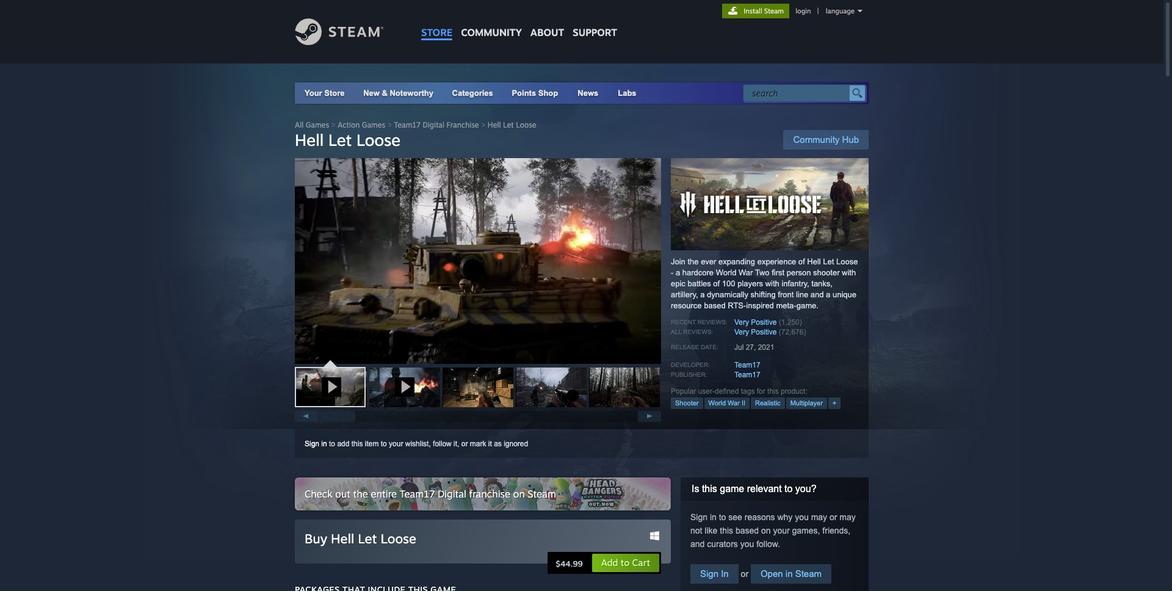 Task type: locate. For each thing, give the bounding box(es) containing it.
may up games, on the right bottom of the page
[[811, 512, 828, 522]]

1 vertical spatial you
[[741, 539, 754, 549]]

very for very positive (1,250)
[[735, 318, 749, 327]]

loose up shooter
[[837, 257, 858, 266]]

2 very from the top
[[735, 328, 749, 336]]

1 team17 link from the top
[[735, 361, 761, 369]]

your left wishlist,
[[389, 440, 403, 448]]

1 vertical spatial or
[[830, 512, 838, 522]]

this inside sign in to see reasons why you may or may not like this based on your games, friends, and curators you follow.
[[720, 526, 733, 536]]

team17 link for publisher:
[[735, 371, 761, 379]]

0 horizontal spatial your
[[389, 440, 403, 448]]

game
[[720, 484, 745, 494]]

steam right open
[[796, 569, 822, 579]]

reasons
[[745, 512, 775, 522]]

on up the "follow."
[[762, 526, 771, 536]]

games right the action
[[362, 120, 386, 129]]

about link
[[526, 0, 569, 42]]

war
[[739, 268, 753, 277], [728, 399, 740, 407]]

None search field
[[743, 84, 867, 102]]

1 horizontal spatial with
[[842, 268, 856, 277]]

in for open in steam
[[786, 569, 793, 579]]

for
[[757, 387, 766, 396]]

let inside join the ever expanding experience of hell let loose - a hardcore world war two first person shooter with epic battles of 100 players with infantry, tanks, artillery, a dynamically shifting front line and a unique resource based rts-inspired meta-game.
[[823, 257, 834, 266]]

tags
[[741, 387, 755, 396]]

0 vertical spatial the
[[688, 257, 699, 266]]

sign for sign in to add this item to your wishlist, follow it, or mark it as ignored
[[305, 440, 319, 448]]

with up 'unique'
[[842, 268, 856, 277]]

2 horizontal spatial steam
[[796, 569, 822, 579]]

in up the like
[[710, 512, 717, 522]]

loose inside join the ever expanding experience of hell let loose - a hardcore world war two first person shooter with epic battles of 100 players with infantry, tanks, artillery, a dynamically shifting front line and a unique resource based rts-inspired meta-game.
[[837, 257, 858, 266]]

with
[[842, 268, 856, 277], [766, 279, 780, 288]]

0 vertical spatial team17 link
[[735, 361, 761, 369]]

2 horizontal spatial >
[[481, 120, 486, 129]]

2 horizontal spatial a
[[826, 290, 831, 299]]

global menu navigation
[[417, 0, 622, 44]]

sign in to see reasons why you may or may not like this based on your games, friends, and curators you follow.
[[691, 512, 856, 549]]

2 horizontal spatial in
[[786, 569, 793, 579]]

login link
[[793, 7, 814, 15]]

and down tanks,
[[811, 290, 824, 299]]

infantry,
[[782, 279, 810, 288]]

sign inside sign in to see reasons why you may or may not like this based on your games, friends, and curators you follow.
[[691, 512, 708, 522]]

labs link
[[608, 82, 646, 104]]

steam right install
[[764, 7, 784, 15]]

your inside sign in to see reasons why you may or may not like this based on your games, friends, and curators you follow.
[[773, 526, 790, 536]]

reviews: for very positive (1,250)
[[698, 319, 728, 326]]

3 > from the left
[[481, 120, 486, 129]]

of left 100
[[714, 279, 720, 288]]

your down "why"
[[773, 526, 790, 536]]

1 vertical spatial based
[[736, 526, 759, 536]]

all games link
[[295, 120, 329, 129]]

with down first
[[766, 279, 780, 288]]

0 vertical spatial digital
[[423, 120, 445, 129]]

1 vertical spatial your
[[773, 526, 790, 536]]

1 vertical spatial all
[[671, 329, 682, 335]]

in right open
[[786, 569, 793, 579]]

very
[[735, 318, 749, 327], [735, 328, 749, 336]]

0 horizontal spatial games
[[306, 120, 329, 129]]

follow.
[[757, 539, 781, 549]]

this up curators
[[720, 526, 733, 536]]

shifting
[[751, 290, 776, 299]]

digital left franchise
[[423, 120, 445, 129]]

reviews: down recent reviews:
[[683, 329, 713, 335]]

mark
[[470, 440, 486, 448]]

1 vertical spatial reviews:
[[683, 329, 713, 335]]

0 vertical spatial steam
[[764, 7, 784, 15]]

1 horizontal spatial or
[[739, 569, 751, 579]]

of up person
[[799, 257, 805, 266]]

2 > from the left
[[388, 120, 392, 129]]

world up 100
[[716, 268, 737, 277]]

ignored
[[504, 440, 528, 448]]

not
[[691, 526, 703, 536]]

0 vertical spatial war
[[739, 268, 753, 277]]

2 vertical spatial or
[[739, 569, 751, 579]]

on right the franchise
[[513, 488, 525, 500]]

1 > from the left
[[331, 120, 336, 129]]

>
[[331, 120, 336, 129], [388, 120, 392, 129], [481, 120, 486, 129]]

0 vertical spatial you
[[795, 512, 809, 522]]

on inside sign in to see reasons why you may or may not like this based on your games, friends, and curators you follow.
[[762, 526, 771, 536]]

games,
[[792, 526, 820, 536]]

let up shooter
[[823, 257, 834, 266]]

new & noteworthy
[[363, 89, 434, 98]]

team17 link
[[735, 361, 761, 369], [735, 371, 761, 379]]

1 very from the top
[[735, 318, 749, 327]]

categories link
[[452, 89, 493, 98]]

0 horizontal spatial may
[[811, 512, 828, 522]]

positive down very positive (1,250)
[[751, 328, 777, 336]]

based down see
[[736, 526, 759, 536]]

1 horizontal spatial and
[[811, 290, 824, 299]]

team17 digital franchise link
[[394, 120, 479, 129]]

1 horizontal spatial >
[[388, 120, 392, 129]]

war inside world war ii link
[[728, 399, 740, 407]]

0 horizontal spatial the
[[353, 488, 368, 500]]

> right action games link
[[388, 120, 392, 129]]

inspired
[[746, 301, 774, 310]]

rts-
[[728, 301, 746, 310]]

0 vertical spatial reviews:
[[698, 319, 728, 326]]

0 vertical spatial world
[[716, 268, 737, 277]]

1 vertical spatial and
[[691, 539, 705, 549]]

1 vertical spatial digital
[[438, 488, 467, 500]]

2 vertical spatial in
[[786, 569, 793, 579]]

0 horizontal spatial with
[[766, 279, 780, 288]]

1 vertical spatial the
[[353, 488, 368, 500]]

hell right franchise
[[488, 120, 501, 129]]

1 horizontal spatial based
[[736, 526, 759, 536]]

0 horizontal spatial all
[[295, 120, 304, 129]]

0 vertical spatial sign
[[305, 440, 319, 448]]

to left see
[[719, 512, 726, 522]]

action games link
[[338, 120, 386, 129]]

1 horizontal spatial you
[[795, 512, 809, 522]]

let down entire
[[358, 531, 377, 547]]

publisher:
[[671, 371, 707, 378]]

1 vertical spatial of
[[714, 279, 720, 288]]

2 may from the left
[[840, 512, 856, 522]]

0 horizontal spatial of
[[714, 279, 720, 288]]

points
[[512, 89, 536, 98]]

1 games from the left
[[306, 120, 329, 129]]

1 horizontal spatial may
[[840, 512, 856, 522]]

27,
[[746, 343, 756, 352]]

1 vertical spatial steam
[[528, 488, 556, 500]]

reviews:
[[698, 319, 728, 326], [683, 329, 713, 335]]

team17 down the 27,
[[735, 361, 761, 369]]

2 horizontal spatial or
[[830, 512, 838, 522]]

0 vertical spatial based
[[704, 301, 726, 310]]

2 vertical spatial sign
[[700, 569, 719, 579]]

1 horizontal spatial steam
[[764, 7, 784, 15]]

2 positive from the top
[[751, 328, 777, 336]]

hell up shooter
[[808, 257, 821, 266]]

world down defined
[[709, 399, 726, 407]]

0 vertical spatial all
[[295, 120, 304, 129]]

0 horizontal spatial in
[[321, 440, 327, 448]]

expanding
[[719, 257, 755, 266]]

sign left the add
[[305, 440, 319, 448]]

add to cart
[[601, 557, 650, 569]]

and inside sign in to see reasons why you may or may not like this based on your games, friends, and curators you follow.
[[691, 539, 705, 549]]

1 horizontal spatial the
[[688, 257, 699, 266]]

all reviews:
[[671, 329, 713, 335]]

team17 link down the 27,
[[735, 361, 761, 369]]

open in steam link
[[751, 564, 832, 584]]

hell inside join the ever expanding experience of hell let loose - a hardcore world war two first person shooter with epic battles of 100 players with infantry, tanks, artillery, a dynamically shifting front line and a unique resource based rts-inspired meta-game.
[[808, 257, 821, 266]]

a
[[676, 268, 680, 277], [701, 290, 705, 299], [826, 290, 831, 299]]

buy hell let loose
[[305, 531, 416, 547]]

open
[[761, 569, 783, 579]]

steam
[[764, 7, 784, 15], [528, 488, 556, 500], [796, 569, 822, 579]]

1 vertical spatial team17 link
[[735, 371, 761, 379]]

about
[[531, 26, 564, 38]]

check out the entire team17 digital franchise on steam
[[305, 488, 556, 500]]

0 horizontal spatial or
[[462, 440, 468, 448]]

or
[[462, 440, 468, 448], [830, 512, 838, 522], [739, 569, 751, 579]]

a down battles
[[701, 290, 705, 299]]

multiplayer link
[[786, 398, 827, 409]]

or inside sign in to see reasons why you may or may not like this based on your games, friends, and curators you follow.
[[830, 512, 838, 522]]

developer:
[[671, 362, 710, 368]]

0 vertical spatial and
[[811, 290, 824, 299]]

world inside join the ever expanding experience of hell let loose - a hardcore world war two first person shooter with epic battles of 100 players with infantry, tanks, artillery, a dynamically shifting front line and a unique resource based rts-inspired meta-game.
[[716, 268, 737, 277]]

sign left the in
[[700, 569, 719, 579]]

0 horizontal spatial >
[[331, 120, 336, 129]]

recent
[[671, 319, 696, 326]]

franchise
[[469, 488, 511, 500]]

positive up very positive (72,676) at the bottom right of page
[[751, 318, 777, 327]]

loose down points
[[516, 120, 537, 129]]

1 vertical spatial positive
[[751, 328, 777, 336]]

the inside join the ever expanding experience of hell let loose - a hardcore world war two first person shooter with epic battles of 100 players with infantry, tanks, artillery, a dynamically shifting front line and a unique resource based rts-inspired meta-game.
[[688, 257, 699, 266]]

noteworthy
[[390, 89, 434, 98]]

very down rts- at the right
[[735, 318, 749, 327]]

war inside join the ever expanding experience of hell let loose - a hardcore world war two first person shooter with epic battles of 100 players with infantry, tanks, artillery, a dynamically shifting front line and a unique resource based rts-inspired meta-game.
[[739, 268, 753, 277]]

relevant
[[747, 484, 782, 494]]

0 vertical spatial with
[[842, 268, 856, 277]]

join the ever expanding experience of hell let loose - a hardcore world war two first person shooter with epic battles of 100 players with infantry, tanks, artillery, a dynamically shifting front line and a unique resource based rts-inspired meta-game.
[[671, 257, 858, 310]]

$44.99
[[556, 559, 583, 569]]

0 vertical spatial positive
[[751, 318, 777, 327]]

and down not
[[691, 539, 705, 549]]

0 horizontal spatial on
[[513, 488, 525, 500]]

and
[[811, 290, 824, 299], [691, 539, 705, 549]]

> left the action
[[331, 120, 336, 129]]

0 vertical spatial your
[[389, 440, 403, 448]]

to inside sign in to see reasons why you may or may not like this based on your games, friends, and curators you follow.
[[719, 512, 726, 522]]

reviews: up all reviews:
[[698, 319, 728, 326]]

1 horizontal spatial your
[[773, 526, 790, 536]]

or right the in
[[739, 569, 751, 579]]

0 horizontal spatial and
[[691, 539, 705, 549]]

shooter link
[[671, 398, 703, 409]]

the up hardcore
[[688, 257, 699, 266]]

positive for (1,250)
[[751, 318, 777, 327]]

team17 link up tags
[[735, 371, 761, 379]]

war up players
[[739, 268, 753, 277]]

search search field
[[752, 85, 847, 101]]

1 vertical spatial in
[[710, 512, 717, 522]]

based down dynamically
[[704, 301, 726, 310]]

0 horizontal spatial steam
[[528, 488, 556, 500]]

0 horizontal spatial you
[[741, 539, 754, 549]]

you up games, on the right bottom of the page
[[795, 512, 809, 522]]

sign for sign in
[[700, 569, 719, 579]]

0 vertical spatial very
[[735, 318, 749, 327]]

the right out
[[353, 488, 368, 500]]

> right franchise
[[481, 120, 486, 129]]

0 vertical spatial or
[[462, 440, 468, 448]]

very positive (72,676)
[[735, 328, 806, 336]]

and inside join the ever expanding experience of hell let loose - a hardcore world war two first person shooter with epic battles of 100 players with infantry, tanks, artillery, a dynamically shifting front line and a unique resource based rts-inspired meta-game.
[[811, 290, 824, 299]]

support
[[573, 26, 617, 38]]

to
[[329, 440, 335, 448], [381, 440, 387, 448], [785, 484, 793, 494], [719, 512, 726, 522], [621, 557, 630, 569]]

battles
[[688, 279, 711, 288]]

0 vertical spatial in
[[321, 440, 327, 448]]

digital inside check out the entire team17 digital franchise on steam link
[[438, 488, 467, 500]]

a down tanks,
[[826, 290, 831, 299]]

to inside add to cart link
[[621, 557, 630, 569]]

1 horizontal spatial in
[[710, 512, 717, 522]]

this right is
[[702, 484, 717, 494]]

may up the "friends,"
[[840, 512, 856, 522]]

1 vertical spatial on
[[762, 526, 771, 536]]

very up jul
[[735, 328, 749, 336]]

team17 link for developer:
[[735, 361, 761, 369]]

2 team17 link from the top
[[735, 371, 761, 379]]

all games > action games > team17 digital franchise > hell let loose
[[295, 120, 537, 129]]

war left the ii
[[728, 399, 740, 407]]

1 horizontal spatial on
[[762, 526, 771, 536]]

friends,
[[823, 526, 851, 536]]

a right -
[[676, 268, 680, 277]]

steam right the franchise
[[528, 488, 556, 500]]

in left the add
[[321, 440, 327, 448]]

sign up not
[[691, 512, 708, 522]]

1 positive from the top
[[751, 318, 777, 327]]

digital left the franchise
[[438, 488, 467, 500]]

to right the add at the right
[[621, 557, 630, 569]]

1 horizontal spatial of
[[799, 257, 805, 266]]

in
[[721, 569, 729, 579]]

or up the "friends,"
[[830, 512, 838, 522]]

in inside sign in to see reasons why you may or may not like this based on your games, friends, and curators you follow.
[[710, 512, 717, 522]]

2 vertical spatial steam
[[796, 569, 822, 579]]

1 horizontal spatial games
[[362, 120, 386, 129]]

games left the action
[[306, 120, 329, 129]]

or right it,
[[462, 440, 468, 448]]

1 vertical spatial sign
[[691, 512, 708, 522]]

points shop
[[512, 89, 558, 98]]

all for all games > action games > team17 digital franchise > hell let loose
[[295, 120, 304, 129]]

shooter
[[814, 268, 840, 277]]

0 horizontal spatial based
[[704, 301, 726, 310]]

0 vertical spatial on
[[513, 488, 525, 500]]

1 vertical spatial war
[[728, 399, 740, 407]]

sign in link
[[691, 564, 739, 584]]

1 vertical spatial very
[[735, 328, 749, 336]]

store
[[324, 89, 345, 98]]

you left the "follow."
[[741, 539, 754, 549]]

1 horizontal spatial all
[[671, 329, 682, 335]]



Task type: describe. For each thing, give the bounding box(es) containing it.
community hub link
[[784, 130, 869, 150]]

your store
[[305, 89, 345, 98]]

tanks,
[[812, 279, 833, 288]]

login
[[796, 7, 811, 15]]

add to cart link
[[592, 553, 660, 573]]

news
[[578, 89, 599, 98]]

your store link
[[305, 89, 345, 98]]

points shop link
[[502, 82, 568, 104]]

you?
[[796, 484, 817, 494]]

positive for (72,676)
[[751, 328, 777, 336]]

ever
[[701, 257, 717, 266]]

community hub
[[794, 134, 859, 145]]

in for sign in to see reasons why you may or may not like this based on your games, friends, and curators you follow.
[[710, 512, 717, 522]]

it,
[[454, 440, 460, 448]]

based inside sign in to see reasons why you may or may not like this based on your games, friends, and curators you follow.
[[736, 526, 759, 536]]

1 vertical spatial with
[[766, 279, 780, 288]]

1 horizontal spatial a
[[701, 290, 705, 299]]

jul 27, 2021
[[735, 343, 775, 352]]

add
[[601, 557, 618, 569]]

install
[[744, 7, 763, 15]]

release
[[671, 344, 699, 351]]

front
[[778, 290, 794, 299]]

very positive (1,250)
[[735, 318, 802, 327]]

experience
[[758, 257, 797, 266]]

franchise
[[447, 120, 479, 129]]

shop
[[538, 89, 558, 98]]

hell right buy in the left bottom of the page
[[331, 531, 354, 547]]

link to the steam homepage image
[[295, 18, 402, 45]]

cart
[[632, 557, 650, 569]]

steam inside account menu navigation
[[764, 7, 784, 15]]

sign for sign in to see reasons why you may or may not like this based on your games, friends, and curators you follow.
[[691, 512, 708, 522]]

reviews: for very positive (72,676)
[[683, 329, 713, 335]]

line
[[796, 290, 809, 299]]

loose down action games link
[[356, 130, 401, 150]]

follow
[[433, 440, 452, 448]]

let down the action
[[328, 130, 352, 150]]

news link
[[568, 82, 608, 104]]

hell down all games link
[[295, 130, 324, 150]]

loose down entire
[[381, 531, 416, 547]]

multiplayer
[[791, 399, 823, 407]]

it
[[488, 440, 492, 448]]

based inside join the ever expanding experience of hell let loose - a hardcore world war two first person shooter with epic battles of 100 players with infantry, tanks, artillery, a dynamically shifting front line and a unique resource based rts-inspired meta-game.
[[704, 301, 726, 310]]

recent reviews:
[[671, 319, 728, 326]]

0 horizontal spatial a
[[676, 268, 680, 277]]

1 vertical spatial world
[[709, 399, 726, 407]]

check out the entire team17 digital franchise on steam link
[[295, 478, 671, 511]]

community
[[794, 134, 840, 145]]

2021
[[758, 343, 775, 352]]

like
[[705, 526, 718, 536]]

language
[[826, 7, 855, 15]]

support link
[[569, 0, 622, 42]]

install steam link
[[723, 4, 790, 18]]

curators
[[707, 539, 738, 549]]

account menu navigation
[[723, 4, 869, 18]]

team17 down 'noteworthy'
[[394, 120, 421, 129]]

team17 up tags
[[735, 371, 761, 379]]

players
[[738, 279, 763, 288]]

-
[[671, 268, 674, 277]]

team17 right entire
[[400, 488, 435, 500]]

join
[[671, 257, 686, 266]]

new
[[363, 89, 380, 98]]

store link
[[417, 0, 457, 44]]

jul
[[735, 343, 744, 352]]

see
[[729, 512, 743, 522]]

|
[[818, 7, 819, 15]]

unique
[[833, 290, 857, 299]]

0 vertical spatial of
[[799, 257, 805, 266]]

in for sign in to add this item to your wishlist, follow it, or mark it as ignored
[[321, 440, 327, 448]]

2 games from the left
[[362, 120, 386, 129]]

date:
[[701, 344, 719, 351]]

resource
[[671, 301, 702, 310]]

to left the add
[[329, 440, 335, 448]]

the inside check out the entire team17 digital franchise on steam link
[[353, 488, 368, 500]]

ii
[[742, 399, 746, 407]]

(72,676)
[[779, 328, 806, 336]]

categories
[[452, 89, 493, 98]]

store
[[421, 26, 453, 38]]

to right item
[[381, 440, 387, 448]]

meta-
[[776, 301, 797, 310]]

dynamically
[[707, 290, 749, 299]]

all for all reviews:
[[671, 329, 682, 335]]

hell let loose
[[295, 130, 401, 150]]

hell let loose link
[[488, 120, 537, 129]]

buy
[[305, 531, 327, 547]]

realistic link
[[751, 398, 785, 409]]

this right the 'for'
[[768, 387, 779, 396]]

labs
[[618, 89, 637, 98]]

two
[[755, 268, 770, 277]]

hardcore
[[683, 268, 714, 277]]

+
[[833, 399, 837, 407]]

let down points
[[503, 120, 514, 129]]

open in steam
[[761, 569, 822, 579]]

to left you?
[[785, 484, 793, 494]]

is this game relevant to you?
[[692, 484, 817, 494]]

user-
[[698, 387, 715, 396]]

sign in
[[700, 569, 729, 579]]

artillery,
[[671, 290, 698, 299]]

entire
[[371, 488, 397, 500]]

world war ii
[[709, 399, 746, 407]]

1 may from the left
[[811, 512, 828, 522]]

this right the add
[[352, 440, 363, 448]]

epic
[[671, 279, 686, 288]]

as
[[494, 440, 502, 448]]

very for very positive (72,676)
[[735, 328, 749, 336]]

world war ii link
[[704, 398, 750, 409]]

release date:
[[671, 344, 719, 351]]

community
[[461, 26, 522, 38]]

check
[[305, 488, 333, 500]]



Task type: vqa. For each thing, say whether or not it's contained in the screenshot.
the 50%
no



